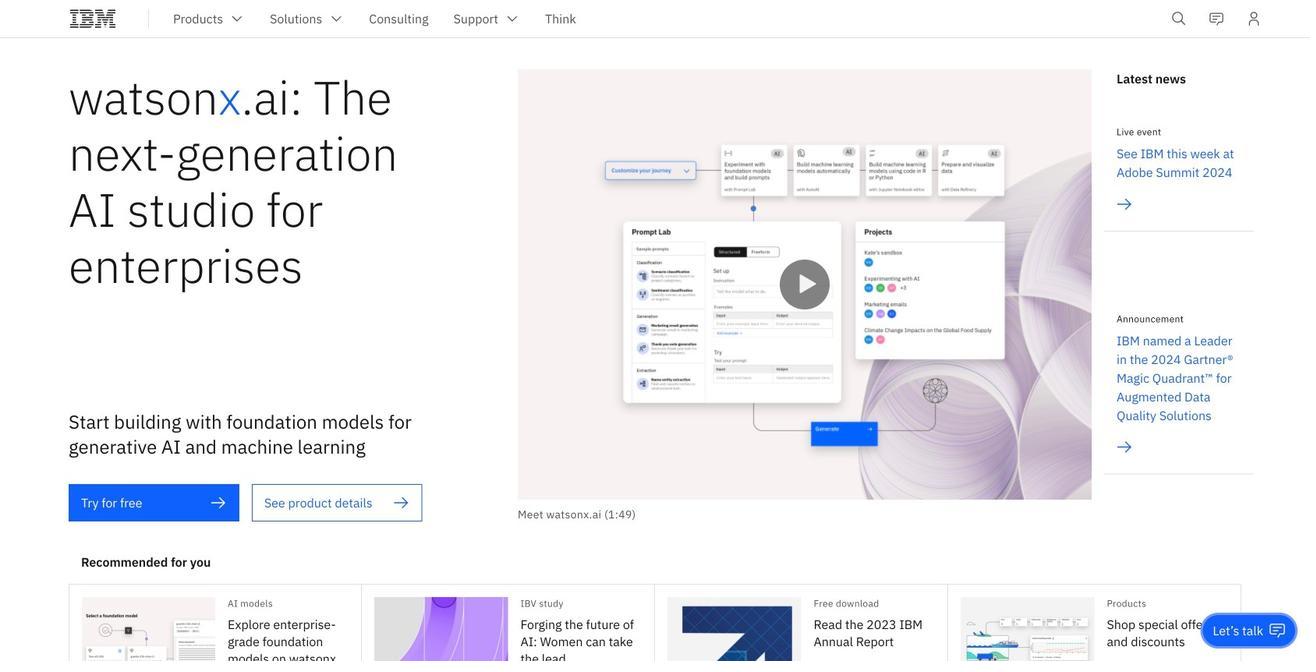 Task type: describe. For each thing, give the bounding box(es) containing it.
let's talk element
[[1213, 622, 1263, 639]]



